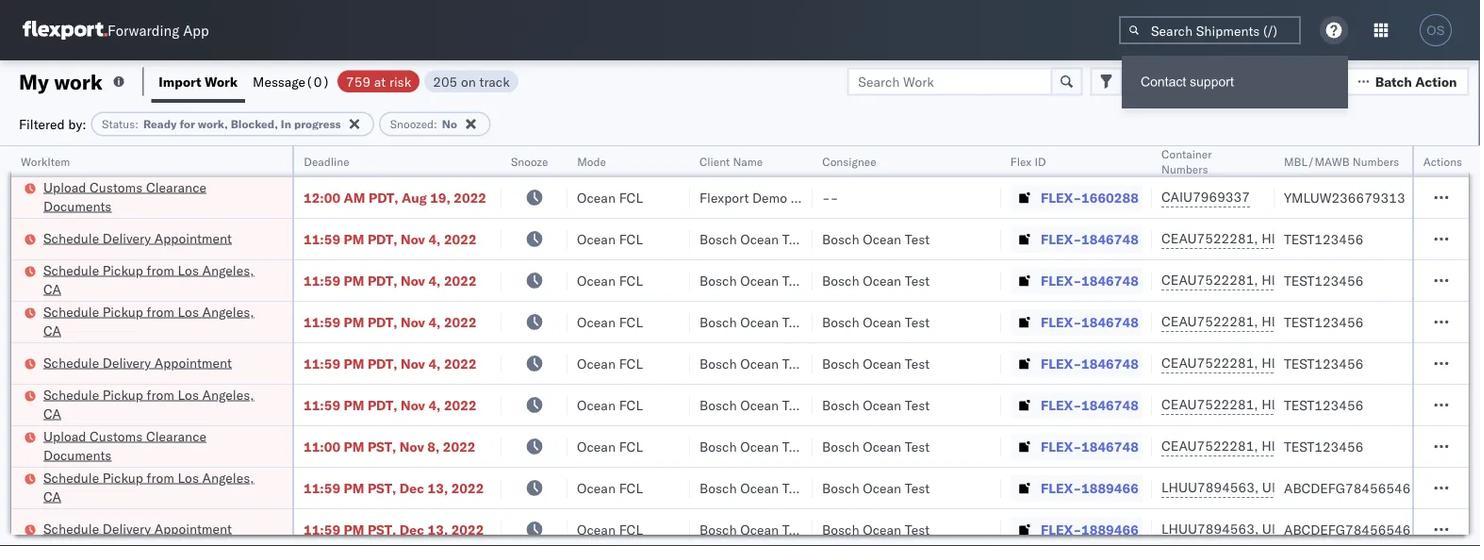 Task type: locate. For each thing, give the bounding box(es) containing it.
12:00
[[304, 189, 341, 206]]

flex-1660288
[[1041, 189, 1139, 206]]

1 vertical spatial 13,
[[428, 521, 448, 538]]

1 clearance from the top
[[146, 179, 207, 195]]

4 pickup from the top
[[103, 469, 143, 486]]

2022
[[454, 189, 487, 206], [444, 231, 477, 247], [444, 272, 477, 289], [444, 314, 477, 330], [444, 355, 477, 372], [444, 397, 477, 413], [443, 438, 476, 455], [451, 480, 484, 496], [451, 521, 484, 538]]

pm for 2nd schedule pickup from los angeles, ca button from the bottom of the page
[[344, 397, 364, 413]]

0 horizontal spatial numbers
[[1162, 162, 1209, 176]]

at
[[374, 73, 386, 90]]

0 vertical spatial 11:59 pm pst, dec 13, 2022
[[304, 480, 484, 496]]

flex-1889466 button
[[1011, 475, 1143, 501], [1011, 475, 1143, 501], [1011, 516, 1143, 543], [1011, 516, 1143, 543]]

documents
[[43, 198, 112, 214], [43, 447, 112, 463]]

0 horizontal spatial :
[[135, 117, 139, 131]]

2 11:59 from the top
[[304, 272, 341, 289]]

8,
[[428, 438, 440, 455]]

angeles,
[[202, 262, 254, 278], [202, 303, 254, 320], [202, 386, 254, 403], [202, 469, 254, 486]]

0 vertical spatial upload customs clearance documents
[[43, 179, 207, 214]]

1 vertical spatial schedule delivery appointment
[[43, 354, 232, 371]]

fcl for first schedule pickup from los angeles, ca link from the bottom of the page
[[619, 480, 643, 496]]

1846748
[[1082, 231, 1139, 247], [1082, 272, 1139, 289], [1082, 314, 1139, 330], [1082, 355, 1139, 372], [1082, 397, 1139, 413], [1082, 438, 1139, 455]]

13,
[[428, 480, 448, 496], [428, 521, 448, 538]]

3 pm from the top
[[344, 314, 364, 330]]

5 11:59 from the top
[[304, 397, 341, 413]]

resize handle column header for container numbers
[[1252, 146, 1275, 546]]

1 vertical spatial uetu5238478
[[1263, 521, 1355, 537]]

-
[[822, 189, 831, 206], [831, 189, 839, 206]]

1 vertical spatial upload customs clearance documents button
[[43, 427, 268, 466]]

5 hlxu6269489, from the top
[[1262, 396, 1359, 413]]

nov
[[401, 231, 425, 247], [401, 272, 425, 289], [401, 314, 425, 330], [401, 355, 425, 372], [401, 397, 425, 413], [400, 438, 424, 455]]

1 vertical spatial flex-1889466
[[1041, 521, 1139, 538]]

numbers down container
[[1162, 162, 1209, 176]]

1 ocean fcl from the top
[[577, 189, 643, 206]]

0 vertical spatial upload customs clearance documents link
[[43, 178, 268, 216]]

1 vertical spatial dec
[[400, 521, 424, 538]]

0 vertical spatial abcdefg78456546
[[1285, 480, 1411, 496]]

schedule delivery appointment
[[43, 230, 232, 246], [43, 354, 232, 371], [43, 520, 232, 537]]

3 fcl from the top
[[619, 272, 643, 289]]

2 ceau7522281, from the top
[[1162, 272, 1259, 288]]

2 vertical spatial schedule delivery appointment
[[43, 520, 232, 537]]

1 from from the top
[[147, 262, 174, 278]]

1 vertical spatial lhuu7894563, uetu5238478
[[1162, 521, 1355, 537]]

6 ocean fcl from the top
[[577, 397, 643, 413]]

track
[[480, 73, 510, 90]]

upload customs clearance documents button for 12:00 am pdt, aug 19, 2022
[[43, 178, 268, 217]]

flex-1889466
[[1041, 480, 1139, 496], [1041, 521, 1139, 538]]

2 angeles, from the top
[[202, 303, 254, 320]]

1846748 for 2nd schedule pickup from los angeles, ca link from the top of the page
[[1082, 314, 1139, 330]]

1 : from the left
[[135, 117, 139, 131]]

schedule delivery appointment button
[[43, 229, 232, 249], [43, 353, 232, 374], [43, 519, 232, 540]]

flex id button
[[1002, 150, 1134, 169]]

2 1889466 from the top
[[1082, 521, 1139, 538]]

2 customs from the top
[[90, 428, 143, 444]]

2 vertical spatial appointment
[[154, 520, 232, 537]]

ceau7522281,
[[1162, 230, 1259, 247], [1162, 272, 1259, 288], [1162, 313, 1259, 330], [1162, 355, 1259, 371], [1162, 396, 1259, 413], [1162, 438, 1259, 454]]

fcl
[[619, 189, 643, 206], [619, 231, 643, 247], [619, 272, 643, 289], [619, 314, 643, 330], [619, 355, 643, 372], [619, 397, 643, 413], [619, 438, 643, 455], [619, 480, 643, 496], [619, 521, 643, 538]]

6 ceau7522281, hlxu6269489, hlxu8034992 from the top
[[1162, 438, 1455, 454]]

1 vertical spatial upload customs clearance documents
[[43, 428, 207, 463]]

4 resize handle column header from the left
[[668, 146, 690, 546]]

11:59 pm pst, dec 13, 2022
[[304, 480, 484, 496], [304, 521, 484, 538]]

1 flex- from the top
[[1041, 189, 1082, 206]]

batch
[[1376, 73, 1413, 90]]

snooze
[[511, 154, 548, 168]]

4 hlxu8034992 from the top
[[1362, 355, 1455, 371]]

1 vertical spatial documents
[[43, 447, 112, 463]]

ocean fcl
[[577, 189, 643, 206], [577, 231, 643, 247], [577, 272, 643, 289], [577, 314, 643, 330], [577, 355, 643, 372], [577, 397, 643, 413], [577, 438, 643, 455], [577, 480, 643, 496], [577, 521, 643, 538]]

resize handle column header for flex id
[[1130, 146, 1153, 546]]

contact
[[1141, 75, 1187, 89]]

import work
[[159, 73, 238, 90]]

3 11:59 pm pdt, nov 4, 2022 from the top
[[304, 314, 477, 330]]

1 ceau7522281, from the top
[[1162, 230, 1259, 247]]

0 vertical spatial upload
[[43, 179, 86, 195]]

flex-1660288 button
[[1011, 184, 1143, 211], [1011, 184, 1143, 211]]

test123456
[[1285, 231, 1364, 247], [1285, 272, 1364, 289], [1285, 314, 1364, 330], [1285, 355, 1364, 372], [1285, 397, 1364, 413], [1285, 438, 1364, 455]]

flexport. image
[[23, 21, 108, 40]]

flexport demo consignee
[[700, 189, 854, 206]]

1 horizontal spatial :
[[434, 117, 437, 131]]

6 ceau7522281, from the top
[[1162, 438, 1259, 454]]

numbers inside container numbers
[[1162, 162, 1209, 176]]

0 vertical spatial lhuu7894563, uetu5238478
[[1162, 479, 1355, 496]]

2 vertical spatial schedule delivery appointment link
[[43, 519, 232, 538]]

forwarding app link
[[23, 21, 209, 40]]

bosch
[[700, 231, 737, 247], [822, 231, 860, 247], [700, 272, 737, 289], [822, 272, 860, 289], [700, 314, 737, 330], [822, 314, 860, 330], [700, 355, 737, 372], [822, 355, 860, 372], [700, 397, 737, 413], [822, 397, 860, 413], [700, 438, 737, 455], [822, 438, 860, 455], [700, 480, 737, 496], [822, 480, 860, 496], [700, 521, 737, 538], [822, 521, 860, 538]]

schedule pickup from los angeles, ca link
[[43, 261, 268, 299], [43, 302, 268, 340], [43, 385, 268, 423], [43, 468, 268, 506]]

hlxu6269489, for 11:00 pm pst, nov 8, 2022 "upload customs clearance documents" link
[[1262, 438, 1359, 454]]

2 vertical spatial pst,
[[368, 521, 397, 538]]

upload customs clearance documents button
[[43, 178, 268, 217], [43, 427, 268, 466]]

2 dec from the top
[[400, 521, 424, 538]]

6 fcl from the top
[[619, 397, 643, 413]]

1 customs from the top
[[90, 179, 143, 195]]

2 pm from the top
[[344, 272, 364, 289]]

0 vertical spatial uetu5238478
[[1263, 479, 1355, 496]]

1 - from the left
[[822, 189, 831, 206]]

1 angeles, from the top
[[202, 262, 254, 278]]

exception
[[1186, 73, 1247, 90]]

appointment for 11:59 pm pdt, nov 4, 2022
[[154, 354, 232, 371]]

2 11:59 pm pst, dec 13, 2022 from the top
[[304, 521, 484, 538]]

0 vertical spatial 1889466
[[1082, 480, 1139, 496]]

deadline
[[304, 154, 349, 168]]

13, for schedule delivery appointment
[[428, 521, 448, 538]]

resize handle column header for workitem
[[270, 146, 292, 546]]

1846748 for fourth schedule pickup from los angeles, ca link from the bottom
[[1082, 272, 1139, 289]]

1 vertical spatial appointment
[[154, 354, 232, 371]]

schedule delivery appointment for 11:59 pm pdt, nov 4, 2022
[[43, 354, 232, 371]]

1 vertical spatial customs
[[90, 428, 143, 444]]

1 dec from the top
[[400, 480, 424, 496]]

4, for second schedule pickup from los angeles, ca link from the bottom
[[429, 397, 441, 413]]

los
[[178, 262, 199, 278], [178, 303, 199, 320], [178, 386, 199, 403], [178, 469, 199, 486]]

(0)
[[306, 73, 330, 90]]

: for status
[[135, 117, 139, 131]]

hlxu6269489, for second schedule pickup from los angeles, ca link from the bottom
[[1262, 396, 1359, 413]]

0 vertical spatial consignee
[[822, 154, 877, 168]]

from for fourth schedule pickup from los angeles, ca link from the bottom
[[147, 262, 174, 278]]

import work button
[[151, 60, 245, 103]]

by:
[[68, 116, 86, 132]]

pickup for first schedule pickup from los angeles, ca link from the bottom of the page
[[103, 469, 143, 486]]

aug
[[402, 189, 427, 206]]

resize handle column header
[[270, 146, 292, 546], [479, 146, 502, 546], [545, 146, 568, 546], [668, 146, 690, 546], [790, 146, 813, 546], [979, 146, 1002, 546], [1130, 146, 1153, 546], [1252, 146, 1275, 546], [1447, 146, 1469, 546]]

workitem
[[21, 154, 70, 168]]

0 vertical spatial pst,
[[368, 438, 397, 455]]

205
[[433, 73, 458, 90]]

7 ocean fcl from the top
[[577, 438, 643, 455]]

1 11:59 pm pst, dec 13, 2022 from the top
[[304, 480, 484, 496]]

3 hlxu6269489, from the top
[[1262, 313, 1359, 330]]

0 vertical spatial delivery
[[103, 230, 151, 246]]

2 schedule delivery appointment button from the top
[[43, 353, 232, 374]]

2 vertical spatial delivery
[[103, 520, 151, 537]]

file
[[1159, 73, 1182, 90]]

2 1846748 from the top
[[1082, 272, 1139, 289]]

lhuu7894563, for schedule delivery appointment
[[1162, 521, 1259, 537]]

1 vertical spatial lhuu7894563,
[[1162, 521, 1259, 537]]

ocean fcl for fourth schedule pickup from los angeles, ca link from the bottom
[[577, 272, 643, 289]]

consignee up --
[[822, 154, 877, 168]]

schedule delivery appointment link
[[43, 229, 232, 248], [43, 353, 232, 372], [43, 519, 232, 538]]

3 test123456 from the top
[[1285, 314, 1364, 330]]

2 schedule delivery appointment link from the top
[[43, 353, 232, 372]]

pickup
[[103, 262, 143, 278], [103, 303, 143, 320], [103, 386, 143, 403], [103, 469, 143, 486]]

documents for 11:00
[[43, 447, 112, 463]]

lhuu7894563,
[[1162, 479, 1259, 496], [1162, 521, 1259, 537]]

8 ocean fcl from the top
[[577, 480, 643, 496]]

nov for 2nd schedule pickup from los angeles, ca link from the top of the page
[[401, 314, 425, 330]]

1 vertical spatial clearance
[[146, 428, 207, 444]]

test
[[783, 231, 808, 247], [905, 231, 930, 247], [783, 272, 808, 289], [905, 272, 930, 289], [783, 314, 808, 330], [905, 314, 930, 330], [783, 355, 808, 372], [905, 355, 930, 372], [783, 397, 808, 413], [905, 397, 930, 413], [783, 438, 808, 455], [905, 438, 930, 455], [783, 480, 808, 496], [905, 480, 930, 496], [783, 521, 808, 538], [905, 521, 930, 538]]

5 resize handle column header from the left
[[790, 146, 813, 546]]

11:59 pm pdt, nov 4, 2022
[[304, 231, 477, 247], [304, 272, 477, 289], [304, 314, 477, 330], [304, 355, 477, 372], [304, 397, 477, 413]]

4 ceau7522281, from the top
[[1162, 355, 1259, 371]]

6 11:59 from the top
[[304, 480, 341, 496]]

abcdefg78456546 for schedule delivery appointment
[[1285, 521, 1411, 538]]

ca
[[43, 281, 61, 297], [43, 322, 61, 339], [43, 405, 61, 422], [43, 488, 61, 505]]

0 vertical spatial schedule delivery appointment
[[43, 230, 232, 246]]

1 schedule delivery appointment button from the top
[[43, 229, 232, 249]]

ocean
[[577, 189, 616, 206], [577, 231, 616, 247], [741, 231, 779, 247], [863, 231, 902, 247], [577, 272, 616, 289], [741, 272, 779, 289], [863, 272, 902, 289], [577, 314, 616, 330], [741, 314, 779, 330], [863, 314, 902, 330], [577, 355, 616, 372], [741, 355, 779, 372], [863, 355, 902, 372], [577, 397, 616, 413], [741, 397, 779, 413], [863, 397, 902, 413], [577, 438, 616, 455], [741, 438, 779, 455], [863, 438, 902, 455], [577, 480, 616, 496], [741, 480, 779, 496], [863, 480, 902, 496], [577, 521, 616, 538], [741, 521, 779, 538], [863, 521, 902, 538]]

0 vertical spatial documents
[[43, 198, 112, 214]]

abcdefg78456546 for schedule pickup from los angeles, ca
[[1285, 480, 1411, 496]]

2 from from the top
[[147, 303, 174, 320]]

: left ready
[[135, 117, 139, 131]]

6 flex- from the top
[[1041, 397, 1082, 413]]

4 ocean fcl from the top
[[577, 314, 643, 330]]

2 pickup from the top
[[103, 303, 143, 320]]

4,
[[429, 231, 441, 247], [429, 272, 441, 289], [429, 314, 441, 330], [429, 355, 441, 372], [429, 397, 441, 413]]

1 vertical spatial 1889466
[[1082, 521, 1139, 538]]

1 horizontal spatial numbers
[[1353, 154, 1400, 168]]

5 1846748 from the top
[[1082, 397, 1139, 413]]

upload customs clearance documents button for 11:00 pm pst, nov 8, 2022
[[43, 427, 268, 466]]

1 resize handle column header from the left
[[270, 146, 292, 546]]

0 vertical spatial dec
[[400, 480, 424, 496]]

2 clearance from the top
[[146, 428, 207, 444]]

nov for schedule delivery appointment link corresponding to 11:59 pm pdt, nov 4, 2022
[[401, 355, 425, 372]]

3 1846748 from the top
[[1082, 314, 1139, 330]]

0 vertical spatial clearance
[[146, 179, 207, 195]]

hlxu6269489,
[[1262, 230, 1359, 247], [1262, 272, 1359, 288], [1262, 313, 1359, 330], [1262, 355, 1359, 371], [1262, 396, 1359, 413], [1262, 438, 1359, 454]]

2 upload customs clearance documents button from the top
[[43, 427, 268, 466]]

appointment
[[154, 230, 232, 246], [154, 354, 232, 371], [154, 520, 232, 537]]

7 resize handle column header from the left
[[1130, 146, 1153, 546]]

abcdefg78456546
[[1285, 480, 1411, 496], [1285, 521, 1411, 538]]

1 upload customs clearance documents button from the top
[[43, 178, 268, 217]]

0 vertical spatial lhuu7894563,
[[1162, 479, 1259, 496]]

1 vertical spatial upload
[[43, 428, 86, 444]]

1 vertical spatial delivery
[[103, 354, 151, 371]]

schedule pickup from los angeles, ca
[[43, 262, 254, 297], [43, 303, 254, 339], [43, 386, 254, 422], [43, 469, 254, 505]]

file exception button
[[1130, 67, 1260, 96], [1130, 67, 1260, 96]]

1 los from the top
[[178, 262, 199, 278]]

upload customs clearance documents link
[[43, 178, 268, 216], [43, 427, 268, 464]]

3 delivery from the top
[[103, 520, 151, 537]]

1 lhuu7894563, from the top
[[1162, 479, 1259, 496]]

schedule delivery appointment button for 11:59 pm pdt, nov 4, 2022
[[43, 353, 232, 374]]

contact support button
[[1122, 56, 1349, 108], [1122, 63, 1349, 101]]

13, for schedule pickup from los angeles, ca
[[428, 480, 448, 496]]

import
[[159, 73, 201, 90]]

1 vertical spatial upload customs clearance documents link
[[43, 427, 268, 464]]

1 vertical spatial pst,
[[368, 480, 397, 496]]

customs for 12:00 am pdt, aug 19, 2022
[[90, 179, 143, 195]]

ocean fcl for "upload customs clearance documents" link for 12:00 am pdt, aug 19, 2022
[[577, 189, 643, 206]]

7 pm from the top
[[344, 480, 364, 496]]

--
[[822, 189, 839, 206]]

3 from from the top
[[147, 386, 174, 403]]

name
[[733, 154, 763, 168]]

2 fcl from the top
[[619, 231, 643, 247]]

3 pickup from the top
[[103, 386, 143, 403]]

customs
[[90, 179, 143, 195], [90, 428, 143, 444]]

from for second schedule pickup from los angeles, ca link from the bottom
[[147, 386, 174, 403]]

0 vertical spatial 13,
[[428, 480, 448, 496]]

upload customs clearance documents for 12:00 am pdt, aug 19, 2022
[[43, 179, 207, 214]]

1 upload customs clearance documents link from the top
[[43, 178, 268, 216]]

0 vertical spatial schedule delivery appointment button
[[43, 229, 232, 249]]

consignee button
[[813, 150, 983, 169]]

1 4, from the top
[[429, 231, 441, 247]]

1 13, from the top
[[428, 480, 448, 496]]

hlxu8034992
[[1362, 230, 1455, 247], [1362, 272, 1455, 288], [1362, 313, 1455, 330], [1362, 355, 1455, 371], [1362, 396, 1455, 413], [1362, 438, 1455, 454]]

8 resize handle column header from the left
[[1252, 146, 1275, 546]]

ocean fcl for second schedule pickup from los angeles, ca link from the bottom
[[577, 397, 643, 413]]

1 flex-1846748 from the top
[[1041, 231, 1139, 247]]

2 : from the left
[[434, 117, 437, 131]]

: left no
[[434, 117, 437, 131]]

2 hlxu6269489, from the top
[[1262, 272, 1359, 288]]

risk
[[389, 73, 411, 90]]

0 vertical spatial flex-1889466
[[1041, 480, 1139, 496]]

resize handle column header for deadline
[[479, 146, 502, 546]]

19,
[[430, 189, 451, 206]]

2 vertical spatial schedule delivery appointment button
[[43, 519, 232, 540]]

numbers up ymluw236679313
[[1353, 154, 1400, 168]]

flex
[[1011, 154, 1032, 168]]

4 fcl from the top
[[619, 314, 643, 330]]

4 from from the top
[[147, 469, 174, 486]]

1 vertical spatial 11:59 pm pst, dec 13, 2022
[[304, 521, 484, 538]]

1 vertical spatial abcdefg78456546
[[1285, 521, 1411, 538]]

fcl for "upload customs clearance documents" link for 12:00 am pdt, aug 19, 2022
[[619, 189, 643, 206]]

7 fcl from the top
[[619, 438, 643, 455]]

in
[[281, 117, 291, 131]]

resize handle column header for client name
[[790, 146, 813, 546]]

action
[[1416, 73, 1458, 90]]

0 vertical spatial schedule delivery appointment link
[[43, 229, 232, 248]]

batch action button
[[1346, 67, 1470, 96]]

4 pm from the top
[[344, 355, 364, 372]]

container numbers button
[[1153, 142, 1256, 176]]

1 schedule from the top
[[43, 230, 99, 246]]

4 4, from the top
[[429, 355, 441, 372]]

consignee right demo
[[791, 189, 854, 206]]

numbers for mbl/mawb numbers
[[1353, 154, 1400, 168]]

5 ocean fcl from the top
[[577, 355, 643, 372]]

container
[[1162, 147, 1212, 161]]

1 vertical spatial schedule delivery appointment button
[[43, 353, 232, 374]]

upload customs clearance documents link for 11:00 pm pst, nov 8, 2022
[[43, 427, 268, 464]]

759
[[346, 73, 371, 90]]

3 pst, from the top
[[368, 521, 397, 538]]

documents for 12:00
[[43, 198, 112, 214]]

2 pst, from the top
[[368, 480, 397, 496]]

consignee
[[822, 154, 877, 168], [791, 189, 854, 206]]

delivery for 11:59 pm pdt, nov 4, 2022
[[103, 354, 151, 371]]

3 schedule delivery appointment from the top
[[43, 520, 232, 537]]

0 vertical spatial upload customs clearance documents button
[[43, 178, 268, 217]]

upload
[[43, 179, 86, 195], [43, 428, 86, 444]]

0 vertical spatial customs
[[90, 179, 143, 195]]

1 vertical spatial schedule delivery appointment link
[[43, 353, 232, 372]]

0 vertical spatial appointment
[[154, 230, 232, 246]]

ocean fcl for 11:00 pm pst, nov 8, 2022 "upload customs clearance documents" link
[[577, 438, 643, 455]]

3 11:59 from the top
[[304, 314, 341, 330]]



Task type: describe. For each thing, give the bounding box(es) containing it.
client name
[[700, 154, 763, 168]]

pm for 1st schedule pickup from los angeles, ca button from the top of the page
[[344, 272, 364, 289]]

4 schedule pickup from los angeles, ca link from the top
[[43, 468, 268, 506]]

1 vertical spatial consignee
[[791, 189, 854, 206]]

Search Shipments (/) text field
[[1120, 16, 1302, 44]]

actions
[[1424, 154, 1463, 168]]

5 ceau7522281, hlxu6269489, hlxu8034992 from the top
[[1162, 396, 1455, 413]]

caiu7969337
[[1162, 189, 1251, 205]]

ocean fcl for 2nd schedule pickup from los angeles, ca link from the top of the page
[[577, 314, 643, 330]]

dec for schedule pickup from los angeles, ca
[[400, 480, 424, 496]]

clearance for 11:00 pm pst, nov 8, 2022
[[146, 428, 207, 444]]

clearance for 12:00 am pdt, aug 19, 2022
[[146, 179, 207, 195]]

2 ocean fcl from the top
[[577, 231, 643, 247]]

id
[[1035, 154, 1047, 168]]

os button
[[1415, 8, 1458, 52]]

am
[[344, 189, 366, 206]]

schedule delivery appointment link for 11:59 pm pst, dec 13, 2022
[[43, 519, 232, 538]]

batch action
[[1376, 73, 1458, 90]]

forwarding app
[[108, 21, 209, 39]]

pm for 11:59 pm pst, dec 13, 2022's schedule delivery appointment button
[[344, 521, 364, 538]]

11:00 pm pst, nov 8, 2022
[[304, 438, 476, 455]]

pm for third schedule pickup from los angeles, ca button from the bottom of the page
[[344, 314, 364, 330]]

uetu5238478 for schedule pickup from los angeles, ca
[[1263, 479, 1355, 496]]

3 schedule pickup from los angeles, ca link from the top
[[43, 385, 268, 423]]

work
[[205, 73, 238, 90]]

appointment for 11:59 pm pst, dec 13, 2022
[[154, 520, 232, 537]]

support
[[1190, 75, 1234, 89]]

schedule delivery appointment for 11:59 pm pst, dec 13, 2022
[[43, 520, 232, 537]]

pickup for 2nd schedule pickup from los angeles, ca link from the top of the page
[[103, 303, 143, 320]]

blocked,
[[231, 117, 278, 131]]

flex-1889466 for schedule pickup from los angeles, ca
[[1041, 480, 1139, 496]]

1 schedule delivery appointment from the top
[[43, 230, 232, 246]]

lhuu7894563, for schedule pickup from los angeles, ca
[[1162, 479, 1259, 496]]

4 schedule from the top
[[43, 354, 99, 371]]

5 hlxu8034992 from the top
[[1362, 396, 1455, 413]]

deadline button
[[294, 150, 483, 169]]

4 1846748 from the top
[[1082, 355, 1139, 372]]

3 schedule pickup from los angeles, ca from the top
[[43, 386, 254, 422]]

2 ca from the top
[[43, 322, 61, 339]]

delivery for 11:59 pm pst, dec 13, 2022
[[103, 520, 151, 537]]

file exception
[[1159, 73, 1247, 90]]

my work
[[19, 68, 103, 94]]

1 schedule pickup from los angeles, ca button from the top
[[43, 261, 268, 300]]

filtered by:
[[19, 116, 86, 132]]

5 ceau7522281, from the top
[[1162, 396, 1259, 413]]

2 ceau7522281, hlxu6269489, hlxu8034992 from the top
[[1162, 272, 1455, 288]]

pm for 1st schedule pickup from los angeles, ca button from the bottom
[[344, 480, 364, 496]]

client
[[700, 154, 730, 168]]

ocean fcl for first schedule pickup from los angeles, ca link from the bottom of the page
[[577, 480, 643, 496]]

status : ready for work, blocked, in progress
[[102, 117, 341, 131]]

3 flex-1846748 from the top
[[1041, 314, 1139, 330]]

lhuu7894563, uetu5238478 for schedule pickup from los angeles, ca
[[1162, 479, 1355, 496]]

1889466 for schedule delivery appointment
[[1082, 521, 1139, 538]]

: for snoozed
[[434, 117, 437, 131]]

snoozed
[[390, 117, 434, 131]]

upload customs clearance documents for 11:00 pm pst, nov 8, 2022
[[43, 428, 207, 463]]

demo
[[753, 189, 788, 206]]

4 los from the top
[[178, 469, 199, 486]]

759 at risk
[[346, 73, 411, 90]]

dec for schedule delivery appointment
[[400, 521, 424, 538]]

mbl/mawb
[[1285, 154, 1350, 168]]

pm for schedule delivery appointment button for 11:59 pm pdt, nov 4, 2022
[[344, 355, 364, 372]]

7 flex- from the top
[[1041, 438, 1082, 455]]

lhuu7894563, uetu5238478 for schedule delivery appointment
[[1162, 521, 1355, 537]]

1889466 for schedule pickup from los angeles, ca
[[1082, 480, 1139, 496]]

1 appointment from the top
[[154, 230, 232, 246]]

workitem button
[[11, 150, 274, 169]]

4 ca from the top
[[43, 488, 61, 505]]

4 schedule pickup from los angeles, ca from the top
[[43, 469, 254, 505]]

6 schedule from the top
[[43, 469, 99, 486]]

mbl/mawb numbers
[[1285, 154, 1400, 168]]

11:59 pm pst, dec 13, 2022 for schedule pickup from los angeles, ca
[[304, 480, 484, 496]]

pst, for schedule pickup from los angeles, ca
[[368, 480, 397, 496]]

4 flex- from the top
[[1041, 314, 1082, 330]]

1 ca from the top
[[43, 281, 61, 297]]

pst, for schedule delivery appointment
[[368, 521, 397, 538]]

2 flex- from the top
[[1041, 231, 1082, 247]]

5 fcl from the top
[[619, 355, 643, 372]]

5 schedule from the top
[[43, 386, 99, 403]]

flex id
[[1011, 154, 1047, 168]]

5 test123456 from the top
[[1285, 397, 1364, 413]]

1846748 for 11:00 pm pst, nov 8, 2022 "upload customs clearance documents" link
[[1082, 438, 1139, 455]]

4 11:59 pm pdt, nov 4, 2022 from the top
[[304, 355, 477, 372]]

schedule delivery appointment link for 11:59 pm pdt, nov 4, 2022
[[43, 353, 232, 372]]

2 flex-1846748 from the top
[[1041, 272, 1139, 289]]

3 ceau7522281, from the top
[[1162, 313, 1259, 330]]

on
[[461, 73, 476, 90]]

1 ceau7522281, hlxu6269489, hlxu8034992 from the top
[[1162, 230, 1455, 247]]

resize handle column header for consignee
[[979, 146, 1002, 546]]

fcl for 11:00 pm pst, nov 8, 2022 "upload customs clearance documents" link
[[619, 438, 643, 455]]

Search Work text field
[[847, 67, 1053, 96]]

9 fcl from the top
[[619, 521, 643, 538]]

1 test123456 from the top
[[1285, 231, 1364, 247]]

filtered
[[19, 116, 65, 132]]

message
[[253, 73, 306, 90]]

uetu5238478 for schedule delivery appointment
[[1263, 521, 1355, 537]]

fcl for fourth schedule pickup from los angeles, ca link from the bottom
[[619, 272, 643, 289]]

1 11:59 pm pdt, nov 4, 2022 from the top
[[304, 231, 477, 247]]

6 test123456 from the top
[[1285, 438, 1364, 455]]

3 hlxu8034992 from the top
[[1362, 313, 1455, 330]]

6 flex-1846748 from the top
[[1041, 438, 1139, 455]]

7 schedule from the top
[[43, 520, 99, 537]]

5 flex-1846748 from the top
[[1041, 397, 1139, 413]]

4 hlxu6269489, from the top
[[1262, 355, 1359, 371]]

1 delivery from the top
[[103, 230, 151, 246]]

container numbers
[[1162, 147, 1212, 176]]

hlxu6269489, for 2nd schedule pickup from los angeles, ca link from the top of the page
[[1262, 313, 1359, 330]]

4 schedule pickup from los angeles, ca button from the top
[[43, 468, 268, 508]]

4 11:59 from the top
[[304, 355, 341, 372]]

4 angeles, from the top
[[202, 469, 254, 486]]

1 1846748 from the top
[[1082, 231, 1139, 247]]

11:59 pm pst, dec 13, 2022 for schedule delivery appointment
[[304, 521, 484, 538]]

2 schedule from the top
[[43, 262, 99, 278]]

pickup for second schedule pickup from los angeles, ca link from the bottom
[[103, 386, 143, 403]]

nov for 11:00 pm pst, nov 8, 2022 "upload customs clearance documents" link
[[400, 438, 424, 455]]

2 contact support button from the top
[[1122, 63, 1349, 101]]

work
[[54, 68, 103, 94]]

9 ocean fcl from the top
[[577, 521, 643, 538]]

hlxu6269489, for fourth schedule pickup from los angeles, ca link from the bottom
[[1262, 272, 1359, 288]]

contact support
[[1141, 75, 1234, 89]]

my
[[19, 68, 49, 94]]

5 11:59 pm pdt, nov 4, 2022 from the top
[[304, 397, 477, 413]]

2 schedule pickup from los angeles, ca from the top
[[43, 303, 254, 339]]

9 flex- from the top
[[1041, 521, 1082, 538]]

12:00 am pdt, aug 19, 2022
[[304, 189, 487, 206]]

205 on track
[[433, 73, 510, 90]]

2 los from the top
[[178, 303, 199, 320]]

2 schedule pickup from los angeles, ca button from the top
[[43, 302, 268, 342]]

fcl for 2nd schedule pickup from los angeles, ca link from the top of the page
[[619, 314, 643, 330]]

ready
[[143, 117, 177, 131]]

5 flex- from the top
[[1041, 355, 1082, 372]]

mbl/mawb numbers button
[[1275, 150, 1481, 169]]

2 hlxu8034992 from the top
[[1362, 272, 1455, 288]]

7 11:59 from the top
[[304, 521, 341, 538]]

1 contact support button from the top
[[1122, 56, 1349, 108]]

forwarding
[[108, 21, 179, 39]]

3 schedule from the top
[[43, 303, 99, 320]]

1 schedule pickup from los angeles, ca from the top
[[43, 262, 254, 297]]

1846748 for second schedule pickup from los angeles, ca link from the bottom
[[1082, 397, 1139, 413]]

upload customs clearance documents link for 12:00 am pdt, aug 19, 2022
[[43, 178, 268, 216]]

consignee inside button
[[822, 154, 877, 168]]

work,
[[198, 117, 228, 131]]

1 pm from the top
[[344, 231, 364, 247]]

no
[[442, 117, 457, 131]]

message (0)
[[253, 73, 330, 90]]

schedule delivery appointment button for 11:59 pm pst, dec 13, 2022
[[43, 519, 232, 540]]

resize handle column header for mode
[[668, 146, 690, 546]]

upload for 12:00 am pdt, aug 19, 2022
[[43, 179, 86, 195]]

for
[[180, 117, 195, 131]]

2 11:59 pm pdt, nov 4, 2022 from the top
[[304, 272, 477, 289]]

customs for 11:00 pm pst, nov 8, 2022
[[90, 428, 143, 444]]

flex-1889466 for schedule delivery appointment
[[1041, 521, 1139, 538]]

flexport
[[700, 189, 749, 206]]

3 resize handle column header from the left
[[545, 146, 568, 546]]

nov for fourth schedule pickup from los angeles, ca link from the bottom
[[401, 272, 425, 289]]

4 test123456 from the top
[[1285, 355, 1364, 372]]

snoozed : no
[[390, 117, 457, 131]]

1 11:59 from the top
[[304, 231, 341, 247]]

from for first schedule pickup from los angeles, ca link from the bottom of the page
[[147, 469, 174, 486]]

1 schedule delivery appointment link from the top
[[43, 229, 232, 248]]

1 schedule pickup from los angeles, ca link from the top
[[43, 261, 268, 299]]

4, for 2nd schedule pickup from los angeles, ca link from the top of the page
[[429, 314, 441, 330]]

nov for second schedule pickup from los angeles, ca link from the bottom
[[401, 397, 425, 413]]

2 test123456 from the top
[[1285, 272, 1364, 289]]

2 schedule pickup from los angeles, ca link from the top
[[43, 302, 268, 340]]

app
[[183, 21, 209, 39]]

4 flex-1846748 from the top
[[1041, 355, 1139, 372]]

3 ca from the top
[[43, 405, 61, 422]]

6 hlxu8034992 from the top
[[1362, 438, 1455, 454]]

fcl for second schedule pickup from los angeles, ca link from the bottom
[[619, 397, 643, 413]]

os
[[1427, 23, 1445, 37]]

progress
[[294, 117, 341, 131]]

4, for schedule delivery appointment link corresponding to 11:59 pm pdt, nov 4, 2022
[[429, 355, 441, 372]]

9 resize handle column header from the left
[[1447, 146, 1469, 546]]

1660288
[[1082, 189, 1139, 206]]

numbers for container numbers
[[1162, 162, 1209, 176]]

1 hlxu8034992 from the top
[[1362, 230, 1455, 247]]

4 ceau7522281, hlxu6269489, hlxu8034992 from the top
[[1162, 355, 1455, 371]]

11:00
[[304, 438, 341, 455]]

ymluw236679313
[[1285, 189, 1406, 206]]

pickup for fourth schedule pickup from los angeles, ca link from the bottom
[[103, 262, 143, 278]]

3 flex- from the top
[[1041, 272, 1082, 289]]

3 schedule pickup from los angeles, ca button from the top
[[43, 385, 268, 425]]

upload for 11:00 pm pst, nov 8, 2022
[[43, 428, 86, 444]]

from for 2nd schedule pickup from los angeles, ca link from the top of the page
[[147, 303, 174, 320]]

mode button
[[568, 150, 672, 169]]

client name button
[[690, 150, 794, 169]]

6 pm from the top
[[344, 438, 364, 455]]

3 ceau7522281, hlxu6269489, hlxu8034992 from the top
[[1162, 313, 1455, 330]]

mode
[[577, 154, 606, 168]]

4, for fourth schedule pickup from los angeles, ca link from the bottom
[[429, 272, 441, 289]]

status
[[102, 117, 135, 131]]

pst, for upload customs clearance documents
[[368, 438, 397, 455]]

2 - from the left
[[831, 189, 839, 206]]



Task type: vqa. For each thing, say whether or not it's contained in the screenshot.
"PM" corresponding to 1st "SCHEDULE PICKUP FROM LOS ANGELES, CA" link from the bottom of the page
no



